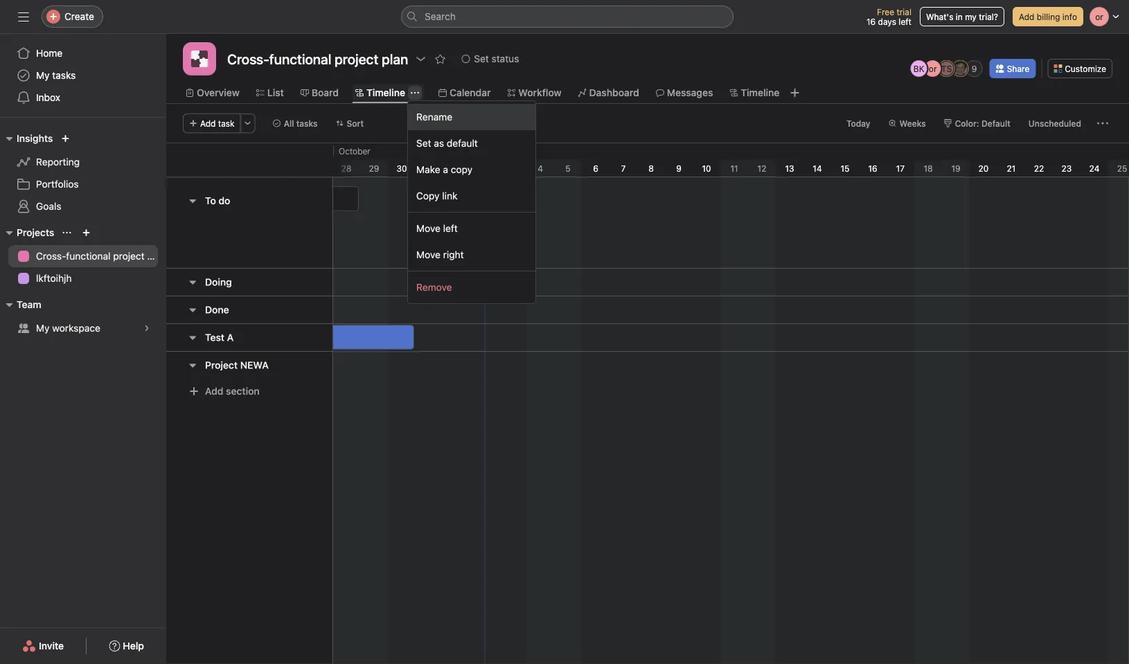 Task type: vqa. For each thing, say whether or not it's contained in the screenshot.
Add task… in Header Untitled section tree grid
no



Task type: locate. For each thing, give the bounding box(es) containing it.
1 move from the top
[[416, 223, 441, 234]]

0 vertical spatial move
[[416, 223, 441, 234]]

a
[[443, 164, 448, 175]]

add billing info button
[[1013, 7, 1083, 26]]

2 timeline from the left
[[741, 87, 779, 98]]

calendar link
[[438, 85, 491, 100]]

25
[[1117, 163, 1127, 173]]

16 right 15
[[868, 163, 877, 173]]

add section
[[205, 385, 260, 397]]

tasks inside all tasks dropdown button
[[296, 118, 318, 128]]

default
[[981, 118, 1011, 128]]

move right
[[416, 249, 464, 260]]

0 horizontal spatial set
[[416, 137, 431, 149]]

1 vertical spatial set
[[416, 137, 431, 149]]

move
[[416, 223, 441, 234], [416, 249, 441, 260]]

insights button
[[0, 130, 53, 147]]

project newa button
[[205, 353, 269, 378]]

10
[[702, 163, 711, 173]]

collapse task list for the section done image
[[187, 304, 198, 316]]

0 horizontal spatial cross-
[[36, 250, 66, 262]]

16
[[867, 17, 876, 26], [868, 163, 877, 173]]

9 left 10
[[676, 163, 681, 173]]

24
[[1089, 163, 1100, 173]]

inbox
[[36, 92, 60, 103]]

0 vertical spatial set
[[474, 53, 489, 64]]

messages
[[667, 87, 713, 98]]

more actions image up 24
[[1097, 118, 1108, 129]]

1 horizontal spatial set
[[474, 53, 489, 64]]

1 horizontal spatial timeline link
[[730, 85, 779, 100]]

doing
[[205, 276, 232, 288]]

1 vertical spatial functional
[[66, 250, 110, 262]]

trial?
[[979, 12, 998, 21]]

1 horizontal spatial left
[[899, 17, 912, 26]]

status
[[492, 53, 519, 64]]

timeline link left tab actions image
[[355, 85, 405, 100]]

0 vertical spatial cross-
[[227, 51, 269, 67]]

make
[[416, 164, 440, 175]]

right
[[443, 249, 464, 260]]

all tasks
[[284, 118, 318, 128]]

move left right
[[416, 249, 441, 260]]

project plan
[[335, 51, 408, 67]]

color:
[[955, 118, 979, 128]]

newa
[[240, 360, 269, 371]]

to do button
[[205, 188, 230, 213]]

1 vertical spatial tasks
[[296, 118, 318, 128]]

what's in my trial?
[[926, 12, 998, 21]]

0 vertical spatial left
[[899, 17, 912, 26]]

0 horizontal spatial timeline link
[[355, 85, 405, 100]]

cross- inside cross-functional project plan link
[[36, 250, 66, 262]]

1 vertical spatial my
[[36, 322, 50, 334]]

0 horizontal spatial timeline
[[366, 87, 405, 98]]

all
[[284, 118, 294, 128]]

add left task
[[200, 118, 216, 128]]

project
[[205, 360, 238, 371]]

invite button
[[13, 634, 73, 659]]

29
[[369, 163, 379, 173]]

a
[[227, 332, 234, 343]]

my tasks link
[[8, 64, 158, 87]]

left right days
[[899, 17, 912, 26]]

info
[[1062, 12, 1077, 21]]

section
[[226, 385, 260, 397]]

board link
[[300, 85, 339, 100]]

functional inside projects "element"
[[66, 250, 110, 262]]

today button
[[840, 114, 877, 133]]

functional
[[269, 51, 331, 67], [66, 250, 110, 262]]

cross- up list link
[[227, 51, 269, 67]]

1 vertical spatial add
[[200, 118, 216, 128]]

show options, current sort, top image
[[63, 229, 71, 237]]

more actions image right task
[[244, 119, 252, 127]]

add to starred image
[[435, 53, 446, 64]]

tasks right all
[[296, 118, 318, 128]]

add left the billing
[[1019, 12, 1034, 21]]

1 timeline from the left
[[366, 87, 405, 98]]

left
[[899, 17, 912, 26], [443, 223, 458, 234]]

left up right
[[443, 223, 458, 234]]

2 move from the top
[[416, 249, 441, 260]]

my inside global element
[[36, 70, 50, 81]]

set
[[474, 53, 489, 64], [416, 137, 431, 149]]

sort button
[[329, 114, 370, 133]]

tasks for my tasks
[[52, 70, 76, 81]]

my tasks
[[36, 70, 76, 81]]

list
[[267, 87, 284, 98]]

0 vertical spatial 16
[[867, 17, 876, 26]]

my up inbox
[[36, 70, 50, 81]]

my down team
[[36, 322, 50, 334]]

17
[[896, 163, 905, 173]]

collapse task list for the section to do image
[[187, 195, 198, 206]]

search list box
[[401, 6, 734, 28]]

portfolios
[[36, 178, 79, 190]]

cross-
[[227, 51, 269, 67], [36, 250, 66, 262]]

0 vertical spatial functional
[[269, 51, 331, 67]]

team button
[[0, 296, 41, 313]]

1 vertical spatial move
[[416, 249, 441, 260]]

add for add billing info
[[1019, 12, 1034, 21]]

move up "move right"
[[416, 223, 441, 234]]

functional up the board link
[[269, 51, 331, 67]]

set left as
[[416, 137, 431, 149]]

goals
[[36, 201, 61, 212]]

add inside 'button'
[[200, 118, 216, 128]]

add task
[[200, 118, 235, 128]]

collapse task list for the section test a image
[[187, 332, 198, 343]]

1 horizontal spatial functional
[[269, 51, 331, 67]]

projects
[[17, 227, 54, 238]]

dashboard
[[589, 87, 639, 98]]

9 right ja at right top
[[972, 64, 977, 73]]

0 horizontal spatial 9
[[676, 163, 681, 173]]

19
[[951, 163, 960, 173]]

lkftoihjh link
[[8, 267, 158, 290]]

2 vertical spatial add
[[205, 385, 223, 397]]

set inside dropdown button
[[474, 53, 489, 64]]

set left the status
[[474, 53, 489, 64]]

move for move right
[[416, 249, 441, 260]]

my inside teams element
[[36, 322, 50, 334]]

cross- up lkftoihjh
[[36, 250, 66, 262]]

1 my from the top
[[36, 70, 50, 81]]

timeline link left add tab icon
[[730, 85, 779, 100]]

15
[[841, 163, 850, 173]]

0 vertical spatial tasks
[[52, 70, 76, 81]]

sort
[[347, 118, 364, 128]]

0 horizontal spatial more actions image
[[244, 119, 252, 127]]

tab actions image
[[411, 89, 419, 97]]

timeline left add tab icon
[[741, 87, 779, 98]]

set for set as default
[[416, 137, 431, 149]]

new project or portfolio image
[[82, 229, 90, 237]]

portfolios link
[[8, 173, 158, 195]]

2 my from the top
[[36, 322, 50, 334]]

add
[[1019, 12, 1034, 21], [200, 118, 216, 128], [205, 385, 223, 397]]

more actions image
[[1097, 118, 1108, 129], [244, 119, 252, 127]]

7
[[621, 163, 626, 173]]

set status button
[[455, 49, 525, 69]]

share
[[1007, 64, 1030, 73]]

0 horizontal spatial left
[[443, 223, 458, 234]]

my workspace link
[[8, 317, 158, 339]]

12
[[758, 163, 766, 173]]

timeline link
[[355, 85, 405, 100], [730, 85, 779, 100]]

list link
[[256, 85, 284, 100]]

functional up lkftoihjh link in the left of the page
[[66, 250, 110, 262]]

1 horizontal spatial cross-
[[227, 51, 269, 67]]

1 vertical spatial cross-
[[36, 250, 66, 262]]

16 left days
[[867, 17, 876, 26]]

0 horizontal spatial tasks
[[52, 70, 76, 81]]

tasks
[[52, 70, 76, 81], [296, 118, 318, 128]]

invite
[[39, 640, 64, 652]]

workflow
[[518, 87, 561, 98]]

28
[[341, 163, 352, 173]]

0 horizontal spatial functional
[[66, 250, 110, 262]]

cross- for cross-functional project plan
[[36, 250, 66, 262]]

move for move left
[[416, 223, 441, 234]]

color: default button
[[938, 114, 1017, 133]]

my for my workspace
[[36, 322, 50, 334]]

0 vertical spatial 9
[[972, 64, 977, 73]]

free
[[877, 7, 894, 17]]

set for set status
[[474, 53, 489, 64]]

weeks
[[899, 118, 926, 128]]

timeline left tab actions image
[[366, 87, 405, 98]]

cross-functional project plan link
[[8, 245, 166, 267]]

tasks down home
[[52, 70, 76, 81]]

11
[[730, 163, 738, 173]]

messages link
[[656, 85, 713, 100]]

0 vertical spatial my
[[36, 70, 50, 81]]

today
[[846, 118, 870, 128]]

cross-functional project plan
[[36, 250, 166, 262]]

add down "project"
[[205, 385, 223, 397]]

functional for project plan
[[269, 51, 331, 67]]

1 horizontal spatial timeline
[[741, 87, 779, 98]]

tasks inside my tasks link
[[52, 70, 76, 81]]

13
[[785, 163, 794, 173]]

0 vertical spatial add
[[1019, 12, 1034, 21]]

left inside free trial 16 days left
[[899, 17, 912, 26]]

1 horizontal spatial tasks
[[296, 118, 318, 128]]



Task type: describe. For each thing, give the bounding box(es) containing it.
my workspace
[[36, 322, 100, 334]]

doing button
[[205, 270, 232, 295]]

unscheduled
[[1029, 118, 1081, 128]]

collapse task list for the section project newa image
[[187, 360, 198, 371]]

overview
[[197, 87, 240, 98]]

what's
[[926, 12, 953, 21]]

cross-functional project plan
[[227, 51, 408, 67]]

as
[[434, 137, 444, 149]]

1 horizontal spatial 9
[[972, 64, 977, 73]]

test a button
[[205, 325, 234, 350]]

billing
[[1037, 12, 1060, 21]]

project
[[113, 250, 145, 262]]

or
[[929, 64, 937, 73]]

1
[[455, 163, 459, 173]]

october
[[339, 146, 370, 156]]

2 timeline link from the left
[[730, 85, 779, 100]]

4
[[538, 163, 543, 173]]

18
[[924, 163, 933, 173]]

22
[[1034, 163, 1044, 173]]

31
[[425, 163, 434, 173]]

search button
[[401, 6, 734, 28]]

global element
[[0, 34, 166, 117]]

home
[[36, 47, 63, 59]]

team
[[17, 299, 41, 310]]

6
[[593, 163, 598, 173]]

home link
[[8, 42, 158, 64]]

projects element
[[0, 220, 166, 292]]

default
[[447, 137, 478, 149]]

test
[[205, 332, 224, 343]]

see details, my workspace image
[[143, 324, 151, 332]]

task
[[218, 118, 235, 128]]

projects button
[[0, 224, 54, 241]]

new image
[[61, 134, 70, 143]]

board
[[312, 87, 339, 98]]

insights element
[[0, 126, 166, 220]]

1 vertical spatial 9
[[676, 163, 681, 173]]

20
[[978, 163, 989, 173]]

to do
[[205, 195, 230, 206]]

calendar
[[450, 87, 491, 98]]

timeline for second "timeline" link from the left
[[741, 87, 779, 98]]

project newa
[[205, 360, 269, 371]]

5
[[565, 163, 571, 173]]

move left
[[416, 223, 458, 234]]

workflow link
[[507, 85, 561, 100]]

goals link
[[8, 195, 158, 218]]

show options image
[[415, 53, 426, 64]]

rename
[[416, 111, 452, 123]]

my for my tasks
[[36, 70, 50, 81]]

cross- for cross-functional project plan
[[227, 51, 269, 67]]

timeline for 2nd "timeline" link from right
[[366, 87, 405, 98]]

customize button
[[1048, 59, 1112, 78]]

in
[[956, 12, 963, 21]]

search
[[425, 11, 456, 22]]

reporting link
[[8, 151, 158, 173]]

set as default
[[416, 137, 478, 149]]

copy
[[416, 190, 440, 202]]

add for add task
[[200, 118, 216, 128]]

set status
[[474, 53, 519, 64]]

tasks for all tasks
[[296, 118, 318, 128]]

color: default
[[955, 118, 1011, 128]]

rename menu item
[[408, 104, 535, 130]]

link
[[442, 190, 458, 202]]

add billing info
[[1019, 12, 1077, 21]]

ts
[[941, 64, 952, 73]]

help
[[123, 640, 144, 652]]

test a
[[205, 332, 234, 343]]

add task button
[[183, 114, 241, 133]]

add for add section
[[205, 385, 223, 397]]

teams element
[[0, 292, 166, 342]]

free trial 16 days left
[[867, 7, 912, 26]]

16 inside free trial 16 days left
[[867, 17, 876, 26]]

add section button
[[183, 379, 265, 404]]

1 vertical spatial 16
[[868, 163, 877, 173]]

trial
[[897, 7, 912, 17]]

workspace
[[52, 322, 100, 334]]

1 vertical spatial left
[[443, 223, 458, 234]]

1 horizontal spatial more actions image
[[1097, 118, 1108, 129]]

1 timeline link from the left
[[355, 85, 405, 100]]

add tab image
[[789, 87, 800, 98]]

functional for project
[[66, 250, 110, 262]]

plan
[[147, 250, 166, 262]]

remove
[[416, 282, 452, 293]]

ja
[[956, 64, 965, 73]]

days
[[878, 17, 896, 26]]

overview link
[[186, 85, 240, 100]]

dashboard link
[[578, 85, 639, 100]]

my
[[965, 12, 977, 21]]

create
[[64, 11, 94, 22]]

8
[[648, 163, 654, 173]]

hide sidebar image
[[18, 11, 29, 22]]

november
[[449, 146, 489, 156]]

21
[[1007, 163, 1016, 173]]

30
[[397, 163, 407, 173]]

puzzle image
[[191, 51, 208, 67]]

collapse task list for the section doing image
[[187, 277, 198, 288]]

done
[[205, 304, 229, 316]]

copy
[[451, 164, 473, 175]]



